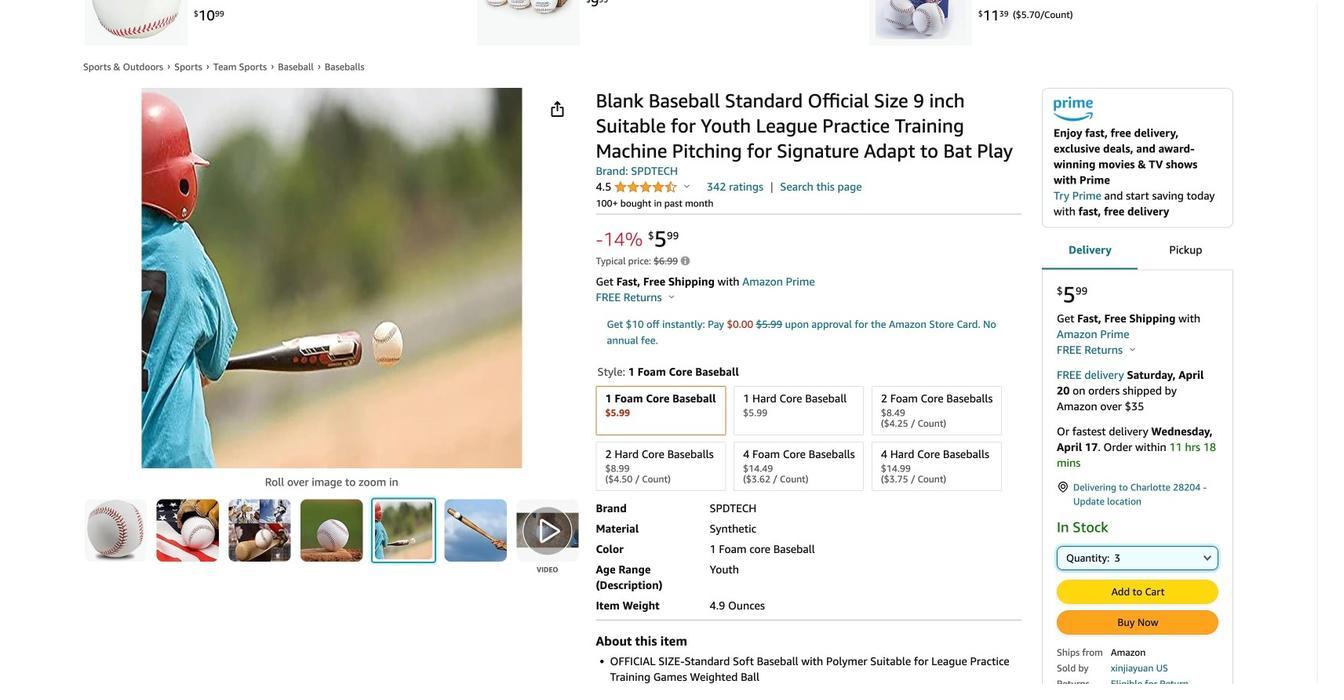 Task type: locate. For each thing, give the bounding box(es) containing it.
1 vertical spatial popover image
[[669, 295, 675, 299]]

1 horizontal spatial popover image
[[685, 184, 690, 188]]

2 vertical spatial popover image
[[1131, 347, 1136, 351]]

rawlings | official league recreational use practice baseballs | olb3 | youth/8u | 3 count image
[[484, 0, 574, 39]]

None submit
[[85, 500, 147, 562], [157, 500, 219, 562], [229, 500, 291, 562], [301, 500, 363, 562], [373, 500, 435, 562], [445, 500, 507, 562], [517, 500, 579, 562], [1058, 581, 1218, 604], [1058, 611, 1218, 634], [85, 500, 147, 562], [157, 500, 219, 562], [229, 500, 291, 562], [301, 500, 363, 562], [373, 500, 435, 562], [445, 500, 507, 562], [517, 500, 579, 562], [1058, 581, 1218, 604], [1058, 611, 1218, 634]]

popover image
[[685, 184, 690, 188], [669, 295, 675, 299], [1131, 347, 1136, 351]]

2 horizontal spatial popover image
[[1131, 347, 1136, 351]]

list
[[71, 0, 1248, 46]]

dropdown image
[[1204, 555, 1212, 561]]

option group
[[592, 383, 1022, 495]]

0 vertical spatial popover image
[[685, 184, 690, 188]]

learn more about amazon pricing and savings image
[[681, 256, 690, 267]]

tab list
[[1043, 230, 1234, 271]]

premium quality blank leather baseball | unmarked, regulation size & weight | ideal for autographs, arts & crafts, souvenirs, image
[[91, 0, 181, 39]]

0 horizontal spatial popover image
[[669, 295, 675, 299]]



Task type: describe. For each thing, give the bounding box(es) containing it.
jiobolion baseballs standard size leather covered unmarked suitable for training and practice hard sphere for american league image
[[876, 0, 966, 39]]

amazon prime logo image
[[1054, 97, 1094, 125]]



Task type: vqa. For each thing, say whether or not it's contained in the screenshot.
option group
yes



